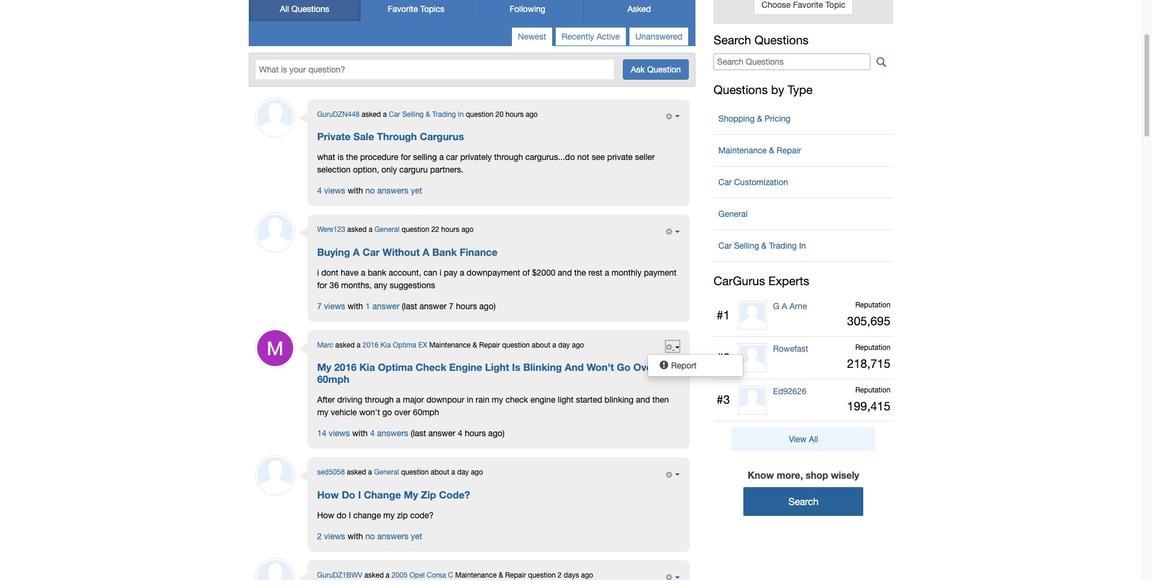 Task type: describe. For each thing, give the bounding box(es) containing it.
0 horizontal spatial about
[[431, 469, 449, 477]]

recently
[[562, 32, 595, 42]]

through inside after driving through a major downpour in rain my check engine light started  blinking and then my vehicle won't go over 60mph
[[365, 396, 394, 405]]

code?
[[439, 489, 470, 501]]

20
[[496, 110, 504, 119]]

7 views with 1 answer (last answer 7 hours ago)
[[317, 302, 496, 311]]

& up engine
[[473, 341, 477, 350]]

questions for all questions
[[292, 4, 330, 14]]

2 views link
[[317, 532, 345, 542]]

views for 2
[[324, 532, 345, 542]]

marc link
[[317, 341, 333, 350]]

Search Questions text field
[[714, 53, 871, 70]]

blinking
[[605, 396, 634, 405]]

reputation for 305,695
[[856, 301, 891, 310]]

a for buying
[[353, 246, 360, 258]]

gurudz1bwv asked a 2005 opel corsa c maintenance & repair             question             2 days ago
[[317, 572, 593, 580]]

1 vertical spatial answers
[[377, 429, 409, 439]]

asked for sale
[[362, 110, 381, 119]]

were123
[[317, 226, 345, 234]]

gurudzn448 link
[[317, 110, 360, 119]]

private
[[317, 131, 351, 143]]

maintenance for maintenance & repair             question             2 days ago
[[455, 572, 497, 580]]

after driving through a major downpour in rain my check engine light started  blinking and then my vehicle won't go over 60mph
[[317, 396, 669, 418]]

question left 20
[[466, 110, 494, 119]]

the inside i dont have a bank account, can i pay a downpayment of $2000 and the rest a  monthly payment for 36 months, any suggestions
[[575, 268, 586, 278]]

a up private sale through cargurus
[[383, 110, 387, 119]]

engine
[[531, 396, 556, 405]]

experts
[[769, 274, 810, 288]]

answer right 1
[[373, 302, 400, 311]]

0 horizontal spatial car selling & trading in link
[[389, 110, 464, 119]]

how do i change my zip code?
[[317, 489, 470, 501]]

for inside i dont have a bank account, can i pay a downpayment of $2000 and the rest a  monthly payment for 36 months, any suggestions
[[317, 281, 327, 290]]

2 i from the left
[[440, 268, 442, 278]]

general for finance
[[375, 226, 400, 234]]

views for 4
[[324, 186, 345, 196]]

cargurus
[[714, 274, 765, 288]]

over
[[395, 408, 411, 418]]

14 views link
[[317, 429, 350, 439]]

2005
[[392, 572, 408, 580]]

selling
[[413, 152, 437, 162]]

monthly
[[612, 268, 642, 278]]

asked for do
[[347, 469, 366, 477]]

#2
[[717, 351, 730, 364]]

report
[[671, 361, 697, 371]]

answer for without
[[420, 302, 447, 311]]

newest link
[[511, 27, 553, 46]]

go
[[383, 408, 392, 418]]

downpayment
[[467, 268, 520, 278]]

0 vertical spatial my
[[492, 396, 503, 405]]

days
[[564, 572, 579, 580]]

tab panel containing private sale through cargurus
[[255, 99, 743, 581]]

car inside buying a car without a bank finance link
[[363, 246, 380, 258]]

with for 7
[[348, 302, 363, 311]]

have
[[341, 268, 359, 278]]

driving
[[337, 396, 363, 405]]

2 horizontal spatial repair
[[777, 146, 801, 156]]

a right the pay
[[460, 268, 465, 278]]

a up code?
[[451, 469, 455, 477]]

1 horizontal spatial 2
[[558, 572, 562, 580]]

0 horizontal spatial day
[[457, 469, 469, 477]]

recently active
[[562, 32, 620, 42]]

privately
[[460, 152, 492, 162]]

seller
[[635, 152, 655, 162]]

search for search
[[789, 496, 819, 507]]

1 vertical spatial car selling & trading in link
[[714, 235, 894, 257]]

won't
[[587, 362, 614, 374]]

a left 2005
[[386, 572, 390, 580]]

following
[[510, 4, 546, 14]]

procedure
[[360, 152, 399, 162]]

4 views link
[[317, 186, 345, 196]]

gurudzn448
[[317, 110, 360, 119]]

answers for cargurus
[[377, 186, 409, 196]]

1 horizontal spatial 2016
[[363, 341, 379, 350]]

asked link
[[584, 0, 695, 21]]

a up change
[[368, 469, 372, 477]]

14 views with 4 answers (last answer 4 hours ago)
[[317, 429, 505, 439]]

views for 7
[[324, 302, 345, 311]]

how do i change my zip code?
[[317, 511, 434, 521]]

ago) for light
[[488, 429, 505, 439]]

1 horizontal spatial my
[[383, 511, 395, 521]]

asked
[[628, 4, 651, 14]]

months,
[[341, 281, 372, 290]]

view all link
[[732, 428, 876, 452]]

search for search questions
[[714, 33, 751, 47]]

0 horizontal spatial 2
[[317, 532, 322, 542]]

no answers yet link for cargurus
[[366, 186, 422, 196]]

2 vertical spatial questions
[[714, 83, 768, 97]]

a up the blinking
[[553, 341, 556, 350]]

1 horizontal spatial 4
[[370, 429, 375, 439]]

arne
[[790, 302, 807, 311]]

pricing
[[765, 114, 791, 124]]

What is your question? text field
[[256, 60, 615, 80]]

a inside what is the procedure for selling a car privately through cargurus...do not see private seller selection option, only carguru partners.
[[439, 152, 444, 162]]

and inside i dont have a bank account, can i pay a downpayment of $2000 and the rest a  monthly payment for 36 months, any suggestions
[[558, 268, 572, 278]]

a right rest
[[605, 268, 610, 278]]

g a arne
[[773, 302, 807, 311]]

(last for optima
[[411, 429, 426, 439]]

in
[[467, 396, 474, 405]]

change
[[364, 489, 401, 501]]

1
[[366, 302, 370, 311]]

only
[[382, 165, 397, 175]]

how for how do i change my zip code?
[[317, 489, 339, 501]]

bank
[[368, 268, 386, 278]]

2005 opel corsa c link
[[392, 572, 453, 580]]

favorite
[[388, 4, 418, 14]]

sed5058
[[317, 469, 345, 477]]

car up the cargurus
[[719, 241, 732, 251]]

maintenance for maintenance & repair             question             about a day ago
[[429, 341, 471, 350]]

choose questions to view tab list
[[249, 0, 696, 21]]

sale
[[354, 131, 374, 143]]

car up through in the left of the page
[[389, 110, 400, 119]]

$2000
[[532, 268, 556, 278]]

60mph inside after driving through a major downpour in rain my check engine light started  blinking and then my vehicle won't go over 60mph
[[413, 408, 439, 418]]

hours down the pay
[[456, 302, 477, 311]]

gurudz1bwv
[[317, 572, 363, 580]]

pay
[[444, 268, 458, 278]]

asked left 2005
[[365, 572, 384, 580]]

answer for optima
[[429, 429, 456, 439]]

0 horizontal spatial my
[[317, 408, 329, 418]]

zip
[[397, 511, 408, 521]]

major
[[403, 396, 424, 405]]

of
[[523, 268, 530, 278]]

my 2016 kia optima check engine light is blinking and won't go over 60mph
[[317, 362, 656, 386]]

favorite topics link
[[361, 0, 472, 21]]

unanswered link
[[629, 27, 689, 46]]

with for 14
[[352, 429, 368, 439]]

60mph inside my 2016 kia optima check engine light is blinking and won't go over 60mph
[[317, 374, 350, 386]]

gurudz1bwv link
[[317, 572, 363, 580]]

& inside car selling & trading in link
[[762, 241, 767, 251]]

opel
[[410, 572, 425, 580]]

any
[[374, 281, 388, 290]]

for inside what is the procedure for selling a car privately through cargurus...do not see private seller selection option, only carguru partners.
[[401, 152, 411, 162]]

305,695
[[848, 315, 891, 328]]

my inside how do i change my zip code? link
[[404, 489, 418, 501]]

marc
[[317, 341, 333, 350]]

a inside after driving through a major downpour in rain my check engine light started  blinking and then my vehicle won't go over 60mph
[[396, 396, 401, 405]]

type
[[788, 83, 813, 97]]

0 vertical spatial about
[[532, 341, 551, 350]]

account,
[[389, 268, 421, 278]]

reputation for 218,715
[[856, 344, 891, 352]]

ago) for finance
[[480, 302, 496, 311]]

in inside 'tab panel'
[[458, 110, 464, 119]]

question up the zip
[[401, 469, 429, 477]]

1 vertical spatial selling
[[734, 241, 759, 251]]

suggestions
[[390, 281, 435, 290]]

change
[[353, 511, 381, 521]]

how do i change my zip code? link
[[317, 489, 470, 501]]

without
[[383, 246, 420, 258]]



Task type: locate. For each thing, give the bounding box(es) containing it.
1 i from the left
[[317, 268, 319, 278]]

#3
[[717, 393, 730, 407]]

1 vertical spatial trading
[[769, 241, 797, 251]]

repair up light
[[479, 341, 500, 350]]

car selling & trading in link
[[389, 110, 464, 119], [714, 235, 894, 257]]

selling up the cargurus
[[734, 241, 759, 251]]

and
[[558, 268, 572, 278], [636, 396, 650, 405]]

0 horizontal spatial repair
[[479, 341, 500, 350]]

yet
[[411, 186, 422, 196], [411, 532, 422, 542]]

about
[[532, 341, 551, 350], [431, 469, 449, 477]]

yet for change
[[411, 532, 422, 542]]

no for through
[[366, 186, 375, 196]]

in inside car selling & trading in link
[[799, 241, 806, 251]]

1 vertical spatial reputation
[[856, 344, 891, 352]]

2016 down 1
[[363, 341, 379, 350]]

car up bank
[[363, 246, 380, 258]]

buying a car without a bank finance
[[317, 246, 498, 258]]

general up without
[[375, 226, 400, 234]]

general for code?
[[374, 469, 399, 477]]

0 vertical spatial in
[[458, 110, 464, 119]]

0 vertical spatial through
[[494, 152, 523, 162]]

0 vertical spatial kia
[[381, 341, 391, 350]]

(last
[[402, 302, 417, 311], [411, 429, 426, 439]]

through up go
[[365, 396, 394, 405]]

& inside maintenance & repair link
[[769, 146, 775, 156]]

view all
[[789, 435, 819, 445]]

yet down carguru
[[411, 186, 422, 196]]

0 horizontal spatial 7
[[317, 302, 322, 311]]

repair down the pricing
[[777, 146, 801, 156]]

day up code?
[[457, 469, 469, 477]]

a
[[353, 246, 360, 258], [423, 246, 430, 258], [782, 302, 788, 311]]

a right 'g'
[[782, 302, 788, 311]]

0 horizontal spatial through
[[365, 396, 394, 405]]

None submit
[[623, 60, 689, 80]]

search questions
[[714, 33, 809, 47]]

sort questions by tab list
[[511, 27, 689, 46]]

0 vertical spatial 2016
[[363, 341, 379, 350]]

2 horizontal spatial a
[[782, 302, 788, 311]]

question
[[466, 110, 494, 119], [402, 226, 429, 234], [502, 341, 530, 350], [401, 469, 429, 477], [528, 572, 556, 580]]

by
[[771, 83, 785, 97]]

& inside shopping & pricing link
[[757, 114, 763, 124]]

i
[[358, 489, 361, 501], [349, 511, 351, 521]]

0 vertical spatial repair
[[777, 146, 801, 156]]

questions
[[292, 4, 330, 14], [755, 33, 809, 47], [714, 83, 768, 97]]

yet down "code?"
[[411, 532, 422, 542]]

1 no from the top
[[366, 186, 375, 196]]

hours down after driving through a major downpour in rain my check engine light started  blinking and then my vehicle won't go over 60mph
[[465, 429, 486, 439]]

bank
[[432, 246, 457, 258]]

no
[[366, 186, 375, 196], [366, 532, 375, 542]]

code?
[[410, 511, 434, 521]]

0 horizontal spatial the
[[346, 152, 358, 162]]

search down the know more, shop wisely
[[789, 496, 819, 507]]

questions for search questions
[[755, 33, 809, 47]]

1 horizontal spatial all
[[809, 435, 819, 445]]

0 horizontal spatial 2016
[[334, 362, 357, 374]]

the inside what is the procedure for selling a car privately through cargurus...do not see private seller selection option, only carguru partners.
[[346, 152, 358, 162]]

2 vertical spatial general
[[374, 469, 399, 477]]

0 horizontal spatial a
[[353, 246, 360, 258]]

answer down downpour
[[429, 429, 456, 439]]

2 vertical spatial reputation
[[856, 386, 891, 394]]

1 vertical spatial and
[[636, 396, 650, 405]]

views right 14
[[329, 429, 350, 439]]

repair for maintenance & repair             question             about a day ago
[[479, 341, 500, 350]]

general link up without
[[375, 226, 400, 234]]

answers down zip
[[377, 532, 409, 542]]

private sale through cargurus link
[[317, 131, 464, 143]]

0 vertical spatial general link
[[714, 204, 894, 225]]

2 yet from the top
[[411, 532, 422, 542]]

car left customization at top right
[[719, 178, 732, 187]]

no answers yet link for change
[[366, 532, 422, 542]]

vehicle
[[331, 408, 357, 418]]

for left 36
[[317, 281, 327, 290]]

cargurus experts
[[714, 274, 810, 288]]

1 vertical spatial (last
[[411, 429, 426, 439]]

1 horizontal spatial selling
[[734, 241, 759, 251]]

2 left days
[[558, 572, 562, 580]]

my down after
[[317, 408, 329, 418]]

views for 14
[[329, 429, 350, 439]]

& left the pricing
[[757, 114, 763, 124]]

asked up sale
[[362, 110, 381, 119]]

0 vertical spatial selling
[[402, 110, 424, 119]]

newest
[[518, 32, 546, 42]]

1 vertical spatial ago)
[[488, 429, 505, 439]]

2 no from the top
[[366, 532, 375, 542]]

(last right 4 answers link
[[411, 429, 426, 439]]

trading inside 'tab panel'
[[432, 110, 456, 119]]

2 up gurudz1bwv link
[[317, 532, 322, 542]]

with left 1
[[348, 302, 363, 311]]

not
[[577, 152, 590, 162]]

through right privately
[[494, 152, 523, 162]]

7 views link
[[317, 302, 345, 311]]

rain
[[476, 396, 490, 405]]

1 vertical spatial i
[[349, 511, 351, 521]]

in up "cargurus"
[[458, 110, 464, 119]]

can
[[424, 268, 437, 278]]

my left the zip
[[404, 489, 418, 501]]

maintenance right ex
[[429, 341, 471, 350]]

0 horizontal spatial selling
[[402, 110, 424, 119]]

private sale through cargurus
[[317, 131, 464, 143]]

payment
[[644, 268, 677, 278]]

7 down the pay
[[449, 302, 454, 311]]

with for 2
[[348, 532, 363, 542]]

with down option,
[[348, 186, 363, 196]]

ex
[[419, 341, 427, 350]]

my down marc link
[[317, 362, 332, 374]]

4 down downpour
[[458, 429, 463, 439]]

optima inside my 2016 kia optima check engine light is blinking and won't go over 60mph
[[378, 362, 413, 374]]

for up carguru
[[401, 152, 411, 162]]

i for do
[[358, 489, 361, 501]]

& right c
[[499, 572, 503, 580]]

reputation 218,715
[[848, 344, 891, 371]]

engine
[[449, 362, 482, 374]]

selling inside 'tab panel'
[[402, 110, 424, 119]]

answer down the suggestions
[[420, 302, 447, 311]]

general link for code?
[[374, 469, 399, 477]]

recently active link
[[555, 27, 627, 46]]

0 horizontal spatial i
[[349, 511, 351, 521]]

unanswered
[[636, 32, 683, 42]]

reputation up 305,695
[[856, 301, 891, 310]]

0 vertical spatial answers
[[377, 186, 409, 196]]

topics
[[420, 4, 445, 14]]

0 vertical spatial search
[[714, 33, 751, 47]]

0 vertical spatial for
[[401, 152, 411, 162]]

2 horizontal spatial 4
[[458, 429, 463, 439]]

car customization
[[719, 178, 788, 187]]

kia left ex
[[381, 341, 391, 350]]

2 no answers yet link from the top
[[366, 532, 422, 542]]

light
[[558, 396, 574, 405]]

yet for cargurus
[[411, 186, 422, 196]]

is
[[338, 152, 344, 162]]

1 vertical spatial my
[[404, 489, 418, 501]]

7 down the dont on the left top of the page
[[317, 302, 322, 311]]

partners.
[[430, 165, 464, 175]]

were123 link
[[317, 226, 345, 234]]

in up experts
[[799, 241, 806, 251]]

1 vertical spatial no answers yet link
[[366, 532, 422, 542]]

2016 inside my 2016 kia optima check engine light is blinking and won't go over 60mph
[[334, 362, 357, 374]]

car
[[446, 152, 458, 162]]

1 vertical spatial maintenance
[[429, 341, 471, 350]]

general link up change
[[374, 469, 399, 477]]

i for do
[[349, 511, 351, 521]]

0 vertical spatial reputation
[[856, 301, 891, 310]]

0 vertical spatial the
[[346, 152, 358, 162]]

no for i
[[366, 532, 375, 542]]

0 vertical spatial trading
[[432, 110, 456, 119]]

2016
[[363, 341, 379, 350], [334, 362, 357, 374]]

answers down "only"
[[377, 186, 409, 196]]

0 vertical spatial no answers yet link
[[366, 186, 422, 196]]

repair left days
[[505, 572, 526, 580]]

1 horizontal spatial 60mph
[[413, 408, 439, 418]]

day up and
[[558, 341, 570, 350]]

& down the pricing
[[769, 146, 775, 156]]

reputation for 199,415
[[856, 386, 891, 394]]

1 vertical spatial for
[[317, 281, 327, 290]]

1 answer link
[[366, 302, 400, 311]]

sed5058 asked a general question             about a day ago
[[317, 469, 483, 477]]

search
[[714, 33, 751, 47], [789, 496, 819, 507]]

0 vertical spatial my
[[317, 362, 332, 374]]

1 horizontal spatial 7
[[449, 302, 454, 311]]

14
[[317, 429, 327, 439]]

0 vertical spatial general
[[719, 210, 748, 219]]

1 horizontal spatial in
[[799, 241, 806, 251]]

finance
[[460, 246, 498, 258]]

1 vertical spatial 2
[[558, 572, 562, 580]]

trading up experts
[[769, 241, 797, 251]]

selling
[[402, 110, 424, 119], [734, 241, 759, 251]]

2 horizontal spatial my
[[492, 396, 503, 405]]

how for how do i change my zip code?
[[317, 511, 334, 521]]

with for 4
[[348, 186, 363, 196]]

0 horizontal spatial for
[[317, 281, 327, 290]]

kia
[[381, 341, 391, 350], [360, 362, 375, 374]]

0 vertical spatial optima
[[393, 341, 417, 350]]

1 horizontal spatial my
[[404, 489, 418, 501]]

about up the blinking
[[532, 341, 551, 350]]

all questions
[[280, 4, 330, 14]]

1 vertical spatial in
[[799, 241, 806, 251]]

my 2016 kia optima check engine light is blinking and won't go over 60mph link
[[317, 362, 680, 386]]

a left bank in the left top of the page
[[423, 246, 430, 258]]

1 vertical spatial the
[[575, 268, 586, 278]]

private
[[607, 152, 633, 162]]

1 reputation from the top
[[856, 301, 891, 310]]

ago) down i dont have a bank account, can i pay a downpayment of $2000 and the rest a  monthly payment for 36 months, any suggestions
[[480, 302, 496, 311]]

a for g
[[782, 302, 788, 311]]

then
[[653, 396, 669, 405]]

a down 4 views with no answers yet
[[369, 226, 373, 234]]

1 horizontal spatial and
[[636, 396, 650, 405]]

2016 up driving
[[334, 362, 357, 374]]

repair for maintenance & repair             question             2 days ago
[[505, 572, 526, 580]]

1 no answers yet link from the top
[[366, 186, 422, 196]]

and left then
[[636, 396, 650, 405]]

marc asked a 2016 kia optima ex maintenance & repair             question             about a day ago
[[317, 341, 584, 350]]

& up cargurus experts
[[762, 241, 767, 251]]

what is the procedure for selling a car privately through cargurus...do not see private seller selection option, only carguru partners.
[[317, 152, 655, 175]]

1 horizontal spatial kia
[[381, 341, 391, 350]]

hours right 20
[[506, 110, 524, 119]]

3 reputation from the top
[[856, 386, 891, 394]]

question up is
[[502, 341, 530, 350]]

do
[[337, 511, 347, 521]]

car inside car customization 'link'
[[719, 178, 732, 187]]

asked right were123 link
[[347, 226, 367, 234]]

4 down selection
[[317, 186, 322, 196]]

questions inside 'link'
[[292, 4, 330, 14]]

0 vertical spatial and
[[558, 268, 572, 278]]

maintenance
[[719, 146, 767, 156], [429, 341, 471, 350], [455, 572, 497, 580]]

trading up "cargurus"
[[432, 110, 456, 119]]

car selling & trading in link up "cargurus"
[[389, 110, 464, 119]]

answers for change
[[377, 532, 409, 542]]

selection
[[317, 165, 351, 175]]

rowefast
[[773, 344, 809, 354]]

1 vertical spatial repair
[[479, 341, 500, 350]]

0 horizontal spatial kia
[[360, 362, 375, 374]]

dont
[[321, 268, 339, 278]]

asked for 2016
[[335, 341, 355, 350]]

the
[[346, 152, 358, 162], [575, 268, 586, 278]]

all questions link
[[249, 0, 360, 21]]

4 down won't
[[370, 429, 375, 439]]

question left 22
[[402, 226, 429, 234]]

customization
[[734, 178, 788, 187]]

my inside my 2016 kia optima check engine light is blinking and won't go over 60mph
[[317, 362, 332, 374]]

general link for finance
[[375, 226, 400, 234]]

general up change
[[374, 469, 399, 477]]

2 vertical spatial my
[[383, 511, 395, 521]]

reputation inside reputation 199,415
[[856, 386, 891, 394]]

know more, shop wisely
[[748, 470, 860, 481]]

1 vertical spatial all
[[809, 435, 819, 445]]

1 vertical spatial search
[[789, 496, 819, 507]]

a right the have
[[361, 268, 366, 278]]

no down change
[[366, 532, 375, 542]]

reputation inside reputation 305,695
[[856, 301, 891, 310]]

0 horizontal spatial trading
[[432, 110, 456, 119]]

0 vertical spatial yet
[[411, 186, 422, 196]]

1 vertical spatial 60mph
[[413, 408, 439, 418]]

(last down the suggestions
[[402, 302, 417, 311]]

see
[[592, 152, 605, 162]]

buying a car without a bank finance link
[[317, 246, 498, 258]]

1 horizontal spatial about
[[532, 341, 551, 350]]

optima left ex
[[393, 341, 417, 350]]

1 horizontal spatial search
[[789, 496, 819, 507]]

tab panel
[[255, 99, 743, 581]]

search up questions by type
[[714, 33, 751, 47]]

a up the have
[[353, 246, 360, 258]]

a right marc link
[[357, 341, 361, 350]]

my left zip
[[383, 511, 395, 521]]

corsa
[[427, 572, 446, 580]]

views down do
[[324, 532, 345, 542]]

1 vertical spatial my
[[317, 408, 329, 418]]

(last for without
[[402, 302, 417, 311]]

0 vertical spatial ago)
[[480, 302, 496, 311]]

search link
[[744, 487, 864, 517]]

1 horizontal spatial through
[[494, 152, 523, 162]]

the left rest
[[575, 268, 586, 278]]

reputation 199,415
[[848, 386, 891, 413]]

0 vertical spatial 60mph
[[317, 374, 350, 386]]

about up the zip
[[431, 469, 449, 477]]

cargurus...do
[[526, 152, 575, 162]]

car selling & trading in link up experts
[[714, 235, 894, 257]]

1 7 from the left
[[317, 302, 322, 311]]

2 how from the top
[[317, 511, 334, 521]]

reputation 305,695
[[848, 301, 891, 328]]

2 vertical spatial general link
[[374, 469, 399, 477]]

0 vertical spatial car selling & trading in link
[[389, 110, 464, 119]]

2 vertical spatial answers
[[377, 532, 409, 542]]

1 horizontal spatial the
[[575, 268, 586, 278]]

a
[[383, 110, 387, 119], [439, 152, 444, 162], [369, 226, 373, 234], [361, 268, 366, 278], [460, 268, 465, 278], [605, 268, 610, 278], [357, 341, 361, 350], [553, 341, 556, 350], [396, 396, 401, 405], [368, 469, 372, 477], [451, 469, 455, 477], [386, 572, 390, 580]]

asked up do
[[347, 469, 366, 477]]

and inside after driving through a major downpour in rain my check engine light started  blinking and then my vehicle won't go over 60mph
[[636, 396, 650, 405]]

with down won't
[[352, 429, 368, 439]]

hours right 22
[[441, 226, 460, 234]]

no down option,
[[366, 186, 375, 196]]

1 horizontal spatial day
[[558, 341, 570, 350]]

2
[[317, 532, 322, 542], [558, 572, 562, 580]]

1 horizontal spatial for
[[401, 152, 411, 162]]

0 vertical spatial 2
[[317, 532, 322, 542]]

2 reputation from the top
[[856, 344, 891, 352]]

ago)
[[480, 302, 496, 311], [488, 429, 505, 439]]

0 vertical spatial how
[[317, 489, 339, 501]]

my right rain
[[492, 396, 503, 405]]

kia down 2016 kia optima ex link
[[360, 362, 375, 374]]

2 views with no answers yet
[[317, 532, 422, 542]]

0 horizontal spatial in
[[458, 110, 464, 119]]

& up "cargurus"
[[426, 110, 430, 119]]

1 horizontal spatial a
[[423, 246, 430, 258]]

&
[[426, 110, 430, 119], [757, 114, 763, 124], [769, 146, 775, 156], [762, 241, 767, 251], [473, 341, 477, 350], [499, 572, 503, 580]]

4 views with no answers yet
[[317, 186, 422, 196]]

2016 kia optima ex link
[[363, 341, 427, 350]]

0 horizontal spatial my
[[317, 362, 332, 374]]

1 yet from the top
[[411, 186, 422, 196]]

kia inside my 2016 kia optima check engine light is blinking and won't go over 60mph
[[360, 362, 375, 374]]

2 7 from the left
[[449, 302, 454, 311]]

0 horizontal spatial 60mph
[[317, 374, 350, 386]]

all inside 'link'
[[280, 4, 289, 14]]

answers down go
[[377, 429, 409, 439]]

1 horizontal spatial car selling & trading in link
[[714, 235, 894, 257]]

question left days
[[528, 572, 556, 580]]

no answers yet link down zip
[[366, 532, 422, 542]]

1 vertical spatial no
[[366, 532, 375, 542]]

views down 36
[[324, 302, 345, 311]]

0 horizontal spatial search
[[714, 33, 751, 47]]

no answers yet link
[[366, 186, 422, 196], [366, 532, 422, 542]]

reputation inside reputation 218,715
[[856, 344, 891, 352]]

0 vertical spatial (last
[[402, 302, 417, 311]]

general link down car customization 'link' at the top of the page
[[714, 204, 894, 225]]

zip
[[421, 489, 436, 501]]

0 horizontal spatial 4
[[317, 186, 322, 196]]

0 vertical spatial i
[[358, 489, 361, 501]]

60mph down 'major'
[[413, 408, 439, 418]]

what
[[317, 152, 335, 162]]

0 vertical spatial maintenance
[[719, 146, 767, 156]]

trading
[[432, 110, 456, 119], [769, 241, 797, 251]]

asked for a
[[347, 226, 367, 234]]

no answers yet link down "only"
[[366, 186, 422, 196]]

through inside what is the procedure for selling a car privately through cargurus...do not see private seller selection option, only carguru partners.
[[494, 152, 523, 162]]

0 vertical spatial no
[[366, 186, 375, 196]]

maintenance down shopping
[[719, 146, 767, 156]]

1 how from the top
[[317, 489, 339, 501]]

1 horizontal spatial i
[[358, 489, 361, 501]]

ago) down after driving through a major downpour in rain my check engine light started  blinking and then my vehicle won't go over 60mph
[[488, 429, 505, 439]]



Task type: vqa. For each thing, say whether or not it's contained in the screenshot.
top open
no



